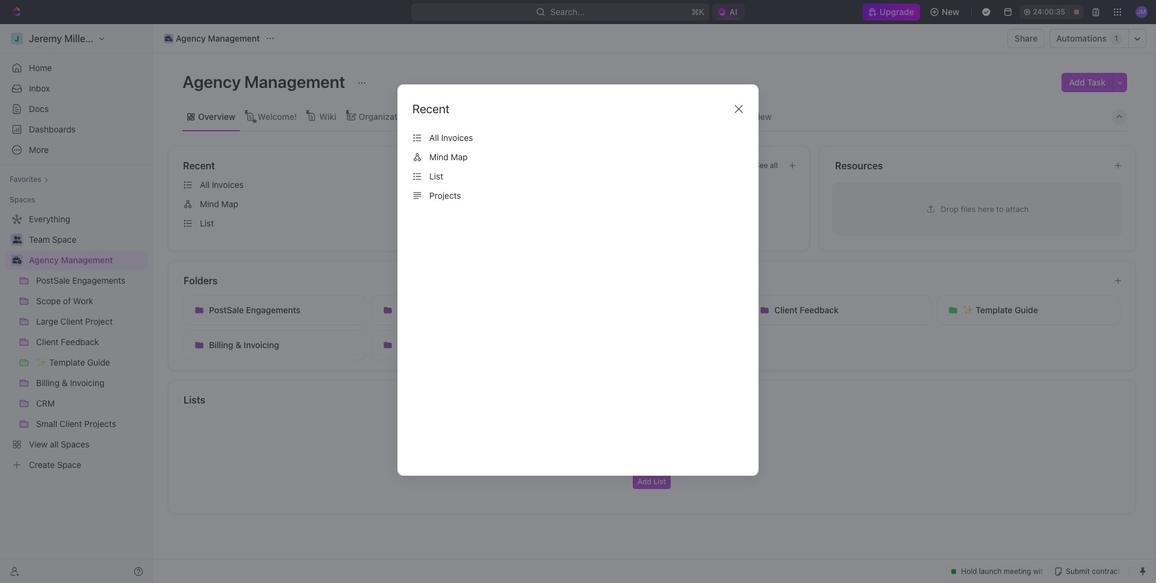 Task type: vqa. For each thing, say whether or not it's contained in the screenshot.
the leftmost See
yes



Task type: locate. For each thing, give the bounding box(es) containing it.
management
[[208, 33, 260, 43], [245, 72, 346, 92], [61, 255, 113, 265]]

agency management right business time image
[[176, 33, 260, 43]]

2 vertical spatial agency
[[29, 255, 59, 265]]

home
[[29, 63, 52, 73]]

agency right business time image
[[176, 33, 206, 43]]

0 vertical spatial list link
[[408, 167, 749, 186]]

add
[[1070, 77, 1086, 87], [638, 477, 652, 486]]

list
[[430, 171, 444, 181], [200, 218, 214, 228], [654, 477, 667, 486]]

0 horizontal spatial map
[[222, 199, 238, 209]]

agency inside tree
[[29, 255, 59, 265]]

1 horizontal spatial add
[[1070, 77, 1086, 87]]

1 horizontal spatial mind
[[430, 152, 449, 162]]

2 vertical spatial management
[[61, 255, 113, 265]]

here
[[979, 204, 995, 214]]

all
[[461, 161, 469, 170], [771, 161, 779, 170]]

1 vertical spatial management
[[245, 72, 346, 92]]

all invoices link
[[408, 128, 749, 148], [178, 175, 479, 195]]

all invoices
[[430, 133, 473, 143], [200, 180, 244, 190]]

2 horizontal spatial list
[[654, 477, 667, 486]]

0 vertical spatial map
[[451, 152, 468, 162]]

agency management
[[176, 33, 260, 43], [183, 72, 349, 92], [29, 255, 113, 265]]

1 horizontal spatial all
[[771, 161, 779, 170]]

home link
[[5, 58, 148, 78]]

agency management right business time icon at left top
[[29, 255, 113, 265]]

add list
[[638, 477, 667, 486]]

share
[[1015, 33, 1038, 43]]

1 vertical spatial all invoices link
[[178, 175, 479, 195]]

mind map
[[430, 152, 468, 162], [200, 199, 238, 209]]

1 vertical spatial list link
[[178, 214, 479, 233]]

0 horizontal spatial see
[[446, 161, 459, 170]]

all invoices link for bottom mind map link
[[178, 175, 479, 195]]

1 horizontal spatial map
[[451, 152, 468, 162]]

scope of work button
[[372, 295, 556, 325]]

1 vertical spatial list
[[200, 218, 214, 228]]

0 vertical spatial all invoices
[[430, 133, 473, 143]]

projects link
[[408, 186, 749, 205]]

1 vertical spatial add
[[638, 477, 652, 486]]

1 vertical spatial all invoices
[[200, 180, 244, 190]]

0 vertical spatial all invoices link
[[408, 128, 749, 148]]

2 vertical spatial list
[[654, 477, 667, 486]]

see all
[[446, 161, 469, 170], [755, 161, 779, 170]]

2 vertical spatial agency management
[[29, 255, 113, 265]]

1 all from the left
[[461, 161, 469, 170]]

files
[[961, 204, 976, 214]]

agency management link
[[161, 31, 263, 46], [29, 251, 146, 270]]

attach
[[1007, 204, 1030, 214]]

all
[[430, 133, 439, 143], [200, 180, 210, 190]]

drop files here to attach
[[941, 204, 1030, 214]]

search...
[[551, 7, 585, 17]]

organizational
[[359, 111, 417, 121]]

1 horizontal spatial all
[[430, 133, 439, 143]]

see for 2nd see all button from right
[[446, 161, 459, 170]]

0 horizontal spatial all invoices
[[200, 180, 244, 190]]

list for list link for bottom mind map link
[[200, 218, 214, 228]]

0 vertical spatial agency
[[176, 33, 206, 43]]

see
[[446, 161, 459, 170], [755, 161, 769, 170]]

postsale
[[209, 305, 244, 315]]

agency
[[176, 33, 206, 43], [183, 72, 241, 92], [29, 255, 59, 265]]

recent
[[413, 102, 450, 116], [183, 160, 215, 171]]

add for add list
[[638, 477, 652, 486]]

overview link
[[196, 108, 236, 125]]

dashboards
[[29, 124, 76, 134]]

0 vertical spatial list
[[430, 171, 444, 181]]

0 vertical spatial add
[[1070, 77, 1086, 87]]

0 horizontal spatial all
[[461, 161, 469, 170]]

1 horizontal spatial mind map
[[430, 152, 468, 162]]

list link for mind map link in the recent dialog
[[408, 167, 749, 186]]

agency management up welcome! link
[[183, 72, 349, 92]]

0 vertical spatial invoices
[[442, 133, 473, 143]]

1 horizontal spatial invoices
[[442, 133, 473, 143]]

0 vertical spatial mind
[[430, 152, 449, 162]]

0 horizontal spatial see all
[[446, 161, 469, 170]]

invoicing
[[244, 340, 279, 350]]

1 see all button from the left
[[442, 158, 474, 173]]

see all button
[[442, 158, 474, 173], [751, 158, 783, 173]]

client feedback
[[775, 305, 839, 315]]

lists
[[184, 395, 205, 406]]

✨ template guide
[[964, 305, 1039, 315]]

0 horizontal spatial all
[[200, 180, 210, 190]]

engagements
[[246, 305, 301, 315]]

0 horizontal spatial invoices
[[212, 180, 244, 190]]

2 all from the left
[[771, 161, 779, 170]]

0 vertical spatial mind map link
[[408, 148, 749, 167]]

billing
[[209, 340, 233, 350]]

0 vertical spatial mind map
[[430, 152, 468, 162]]

1 see from the left
[[446, 161, 459, 170]]

0 vertical spatial management
[[208, 33, 260, 43]]

list inside recent dialog
[[430, 171, 444, 181]]

1 horizontal spatial see all
[[755, 161, 779, 170]]

mind map link
[[408, 148, 749, 167], [178, 195, 479, 214]]

folders button
[[183, 274, 1105, 288]]

1 vertical spatial all
[[200, 180, 210, 190]]

organizational chart link
[[356, 108, 441, 125]]

billing & invoicing button
[[183, 330, 367, 360]]

invoices
[[442, 133, 473, 143], [212, 180, 244, 190]]

map
[[451, 152, 468, 162], [222, 199, 238, 209]]

see for second see all button
[[755, 161, 769, 170]]

dashboards link
[[5, 120, 148, 139]]

1 horizontal spatial agency management link
[[161, 31, 263, 46]]

agency right business time icon at left top
[[29, 255, 59, 265]]

1 vertical spatial recent
[[183, 160, 215, 171]]

1 vertical spatial mind map
[[200, 199, 238, 209]]

agency up overview
[[183, 72, 241, 92]]

0 horizontal spatial list
[[200, 218, 214, 228]]

list link
[[408, 167, 749, 186], [178, 214, 479, 233]]

1 horizontal spatial list
[[430, 171, 444, 181]]

welcome! link
[[255, 108, 297, 125]]

0 horizontal spatial see all button
[[442, 158, 474, 173]]

agency management link inside tree
[[29, 251, 146, 270]]

favorites
[[10, 175, 41, 184]]

scope
[[398, 305, 423, 315]]

1 vertical spatial map
[[222, 199, 238, 209]]

folders
[[184, 275, 218, 286]]

0 vertical spatial agency management
[[176, 33, 260, 43]]

work
[[435, 305, 456, 315]]

0 vertical spatial all
[[430, 133, 439, 143]]

0 horizontal spatial add
[[638, 477, 652, 486]]

0 horizontal spatial agency management link
[[29, 251, 146, 270]]

invoices inside recent dialog
[[442, 133, 473, 143]]

1 horizontal spatial all invoices
[[430, 133, 473, 143]]

docs link
[[5, 99, 148, 119]]

1 horizontal spatial see
[[755, 161, 769, 170]]

0 vertical spatial recent
[[413, 102, 450, 116]]

1 horizontal spatial recent
[[413, 102, 450, 116]]

1 vertical spatial mind
[[200, 199, 219, 209]]

list for list link associated with mind map link in the recent dialog
[[430, 171, 444, 181]]

new button
[[926, 2, 967, 22]]

all invoices inside recent dialog
[[430, 133, 473, 143]]

2 see from the left
[[755, 161, 769, 170]]

0 horizontal spatial mind map
[[200, 199, 238, 209]]

&
[[236, 340, 242, 350]]

1 vertical spatial agency management link
[[29, 251, 146, 270]]

1 horizontal spatial see all button
[[751, 158, 783, 173]]

mind
[[430, 152, 449, 162], [200, 199, 219, 209]]



Task type: describe. For each thing, give the bounding box(es) containing it.
business time image
[[165, 36, 172, 42]]

drop
[[941, 204, 959, 214]]

2 see all button from the left
[[751, 158, 783, 173]]

map inside recent dialog
[[451, 152, 468, 162]]

all for second see all button
[[771, 161, 779, 170]]

favorites button
[[5, 172, 53, 187]]

list inside button
[[654, 477, 667, 486]]

wiki
[[319, 111, 337, 121]]

list link for bottom mind map link
[[178, 214, 479, 233]]

⌘k
[[692, 7, 705, 17]]

docs
[[29, 104, 49, 114]]

share button
[[1008, 29, 1046, 48]]

feedback
[[800, 305, 839, 315]]

resources button
[[835, 158, 1105, 173]]

automations
[[1057, 33, 1108, 43]]

task
[[1088, 77, 1106, 87]]

✨ template guide button
[[938, 295, 1121, 325]]

1
[[1115, 34, 1119, 43]]

mind map inside recent dialog
[[430, 152, 468, 162]]

spaces
[[10, 195, 35, 204]]

24:00:35 button
[[1021, 5, 1085, 19]]

1 vertical spatial mind map link
[[178, 195, 479, 214]]

1 vertical spatial agency
[[183, 72, 241, 92]]

all for 2nd see all button from right
[[461, 161, 469, 170]]

2 see all from the left
[[755, 161, 779, 170]]

recent dialog
[[398, 84, 759, 476]]

of
[[425, 305, 433, 315]]

to
[[997, 204, 1004, 214]]

template
[[977, 305, 1013, 315]]

welcome!
[[258, 111, 297, 121]]

all inside recent dialog
[[430, 133, 439, 143]]

business time image
[[12, 257, 21, 264]]

recent inside dialog
[[413, 102, 450, 116]]

1 see all from the left
[[446, 161, 469, 170]]

new
[[942, 7, 960, 17]]

0 vertical spatial agency management link
[[161, 31, 263, 46]]

postsale engagements
[[209, 305, 301, 315]]

0 horizontal spatial recent
[[183, 160, 215, 171]]

billing & invoicing
[[209, 340, 279, 350]]

crm button
[[372, 330, 556, 360]]

management inside tree
[[61, 255, 113, 265]]

1 vertical spatial agency management
[[183, 72, 349, 92]]

24:00:35
[[1034, 7, 1066, 16]]

guide
[[1015, 305, 1039, 315]]

upgrade
[[880, 7, 915, 17]]

wiki link
[[317, 108, 337, 125]]

agency management tree
[[5, 210, 148, 475]]

sidebar navigation
[[0, 24, 154, 583]]

✨
[[964, 305, 974, 315]]

resources
[[836, 160, 884, 171]]

client
[[775, 305, 798, 315]]

projects
[[430, 190, 461, 201]]

organizational chart
[[359, 111, 441, 121]]

chart
[[419, 111, 441, 121]]

scope of work
[[398, 305, 456, 315]]

add for add task
[[1070, 77, 1086, 87]]

upgrade link
[[863, 4, 921, 20]]

inbox link
[[5, 79, 148, 98]]

add list button
[[633, 475, 671, 489]]

add task button
[[1063, 73, 1114, 92]]

crm
[[398, 340, 417, 350]]

overview
[[198, 111, 236, 121]]

all invoices link for mind map link in the recent dialog
[[408, 128, 749, 148]]

lists button
[[183, 393, 1122, 407]]

postsale engagements button
[[183, 295, 367, 325]]

mind map link inside recent dialog
[[408, 148, 749, 167]]

0 horizontal spatial mind
[[200, 199, 219, 209]]

mind inside recent dialog
[[430, 152, 449, 162]]

inbox
[[29, 83, 50, 93]]

client feedback button
[[749, 295, 933, 325]]

1 vertical spatial invoices
[[212, 180, 244, 190]]

add task
[[1070, 77, 1106, 87]]

agency management inside tree
[[29, 255, 113, 265]]



